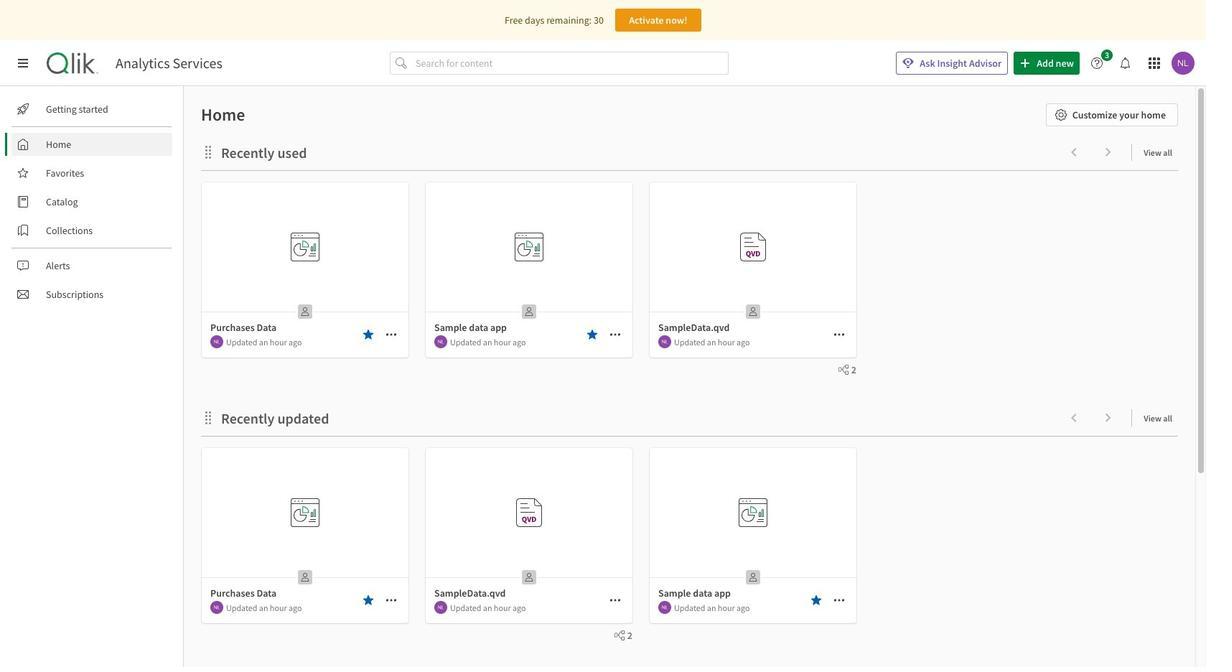 Task type: describe. For each thing, give the bounding box(es) containing it.
1 horizontal spatial noah lott image
[[435, 335, 448, 348]]

0 vertical spatial remove from favorites image
[[587, 329, 598, 341]]

navigation pane element
[[0, 92, 183, 312]]

noah lott element for remove from favorites image to the top
[[435, 335, 448, 348]]

noah lott element for left remove from favorites image
[[210, 601, 223, 614]]

Search for content text field
[[413, 52, 729, 75]]

noah lott element for rightmost remove from favorites icon
[[659, 601, 672, 614]]

close sidebar menu image
[[17, 57, 29, 69]]

analytics services element
[[116, 55, 223, 72]]

0 vertical spatial remove from favorites image
[[363, 329, 374, 341]]



Task type: vqa. For each thing, say whether or not it's contained in the screenshot.
Remove from Favorites image to the bottom
yes



Task type: locate. For each thing, give the bounding box(es) containing it.
1 horizontal spatial remove from favorites image
[[587, 329, 598, 341]]

noah lott image
[[659, 335, 672, 348], [210, 601, 223, 614], [435, 601, 448, 614], [659, 601, 672, 614]]

more actions image for rightmost remove from favorites icon
[[834, 595, 846, 606]]

move collection image
[[201, 411, 216, 425]]

more actions image for top remove from favorites icon
[[386, 329, 397, 341]]

1 horizontal spatial remove from favorites image
[[811, 595, 823, 606]]

main content
[[178, 86, 1207, 667]]

2 horizontal spatial noah lott image
[[1172, 52, 1195, 75]]

1 vertical spatial remove from favorites image
[[811, 595, 823, 606]]

remove from favorites image
[[363, 329, 374, 341], [811, 595, 823, 606]]

more actions image
[[610, 595, 621, 606]]

more actions image
[[386, 329, 397, 341], [610, 329, 621, 341], [834, 329, 846, 341], [386, 595, 397, 606], [834, 595, 846, 606]]

noah lott image
[[1172, 52, 1195, 75], [210, 335, 223, 348], [435, 335, 448, 348]]

0 horizontal spatial remove from favorites image
[[363, 329, 374, 341]]

more actions image for remove from favorites image to the top
[[610, 329, 621, 341]]

remove from favorites image
[[587, 329, 598, 341], [363, 595, 374, 606]]

noah lott element
[[210, 335, 223, 348], [435, 335, 448, 348], [659, 335, 672, 348], [210, 601, 223, 614], [435, 601, 448, 614], [659, 601, 672, 614]]

1 vertical spatial remove from favorites image
[[363, 595, 374, 606]]

move collection image
[[201, 145, 216, 159]]

0 horizontal spatial noah lott image
[[210, 335, 223, 348]]

noah lott element for top remove from favorites icon
[[210, 335, 223, 348]]

0 horizontal spatial remove from favorites image
[[363, 595, 374, 606]]

more actions image for left remove from favorites image
[[386, 595, 397, 606]]



